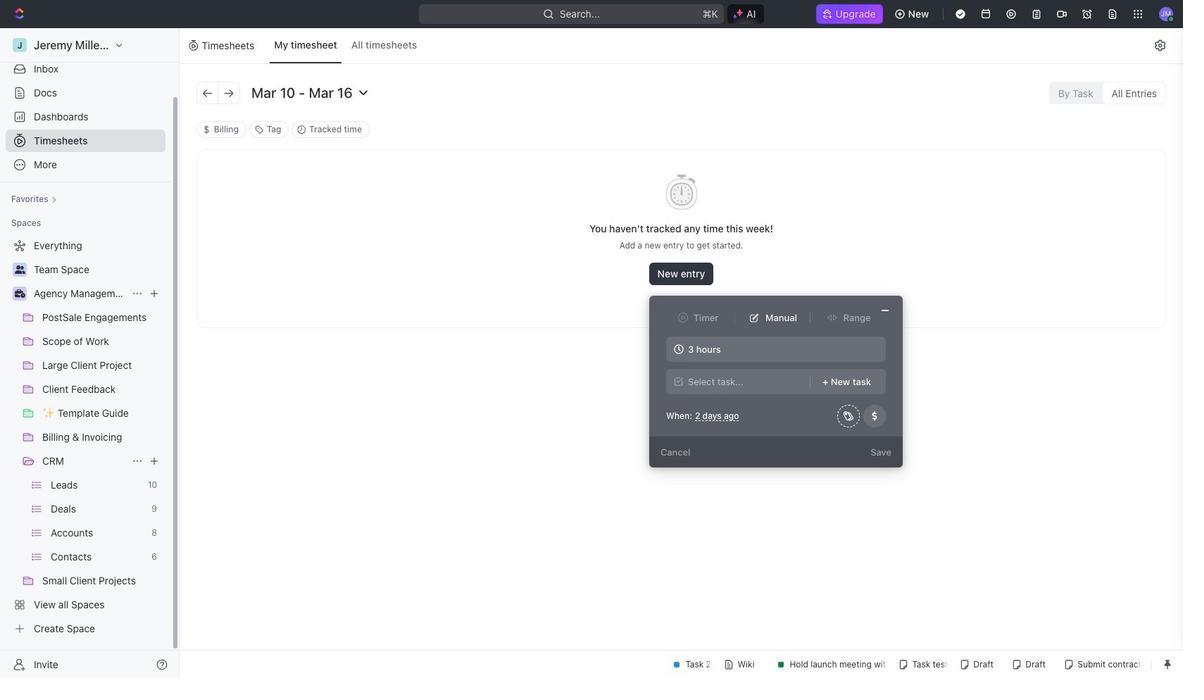 Task type: locate. For each thing, give the bounding box(es) containing it.
sidebar navigation
[[0, 28, 180, 678]]

business time image
[[14, 290, 25, 298]]

tree
[[6, 235, 166, 640]]



Task type: vqa. For each thing, say whether or not it's contained in the screenshot.
Hide dropdown button
no



Task type: describe. For each thing, give the bounding box(es) containing it.
Enter time e.g. 3 hours 20 mins text field
[[666, 337, 886, 362]]

tree inside "sidebar" navigation
[[6, 235, 166, 640]]



